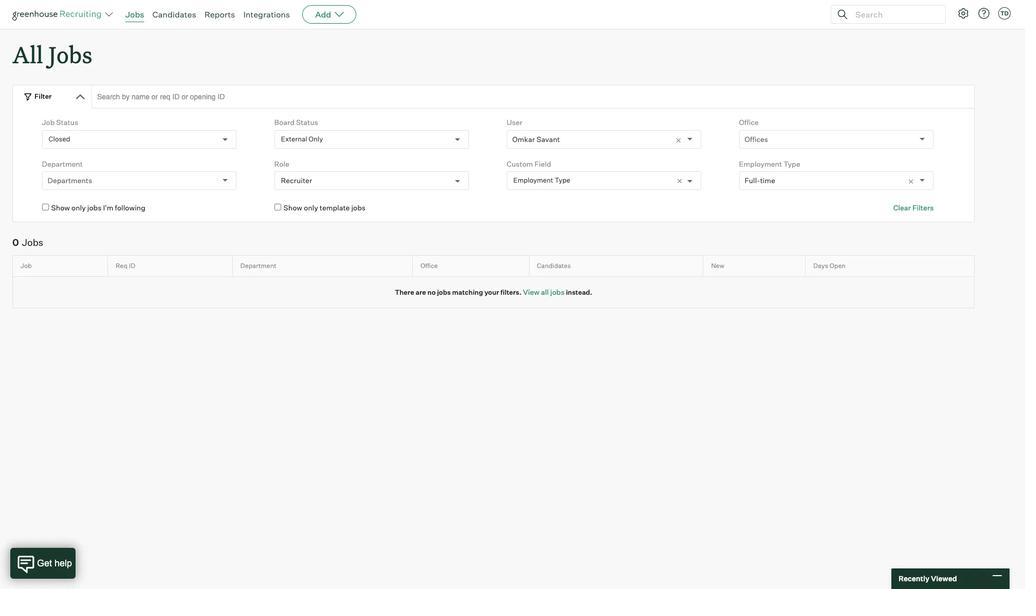 Task type: vqa. For each thing, say whether or not it's contained in the screenshot.
"Add" popup button
yes



Task type: locate. For each thing, give the bounding box(es) containing it.
template
[[320, 203, 350, 212]]

clear value element
[[676, 131, 688, 148], [908, 172, 921, 189]]

external
[[281, 135, 307, 143]]

show right show only jobs i'm following option
[[51, 203, 70, 212]]

1 horizontal spatial jobs
[[48, 39, 92, 69]]

2 show from the left
[[284, 203, 302, 212]]

jobs left candidates link
[[126, 9, 144, 20]]

1 horizontal spatial show
[[284, 203, 302, 212]]

employment type
[[740, 159, 801, 168], [514, 176, 571, 184]]

0 horizontal spatial office
[[421, 262, 438, 270]]

candidates
[[153, 9, 196, 20], [537, 262, 571, 270]]

i'm
[[103, 203, 113, 212]]

1 horizontal spatial clear value element
[[908, 172, 921, 189]]

employment type up time
[[740, 159, 801, 168]]

job
[[42, 118, 55, 127], [21, 262, 32, 270]]

custom field
[[507, 159, 552, 168]]

0 vertical spatial jobs
[[126, 9, 144, 20]]

jobs
[[126, 9, 144, 20], [48, 39, 92, 69], [22, 236, 43, 248]]

0 horizontal spatial employment type
[[514, 176, 571, 184]]

jobs right the no
[[437, 288, 451, 296]]

show
[[51, 203, 70, 212], [284, 203, 302, 212]]

0 vertical spatial candidates
[[153, 9, 196, 20]]

0 horizontal spatial jobs
[[22, 236, 43, 248]]

0 jobs
[[12, 236, 43, 248]]

add button
[[303, 5, 357, 24]]

candidates link
[[153, 9, 196, 20]]

office up offices
[[740, 118, 759, 127]]

1 vertical spatial office
[[421, 262, 438, 270]]

following
[[115, 203, 145, 212]]

0 horizontal spatial only
[[72, 203, 86, 212]]

office up the no
[[421, 262, 438, 270]]

jobs
[[87, 203, 102, 212], [352, 203, 366, 212], [551, 287, 565, 296], [437, 288, 451, 296]]

time
[[761, 176, 776, 185]]

1 horizontal spatial clear value image
[[908, 178, 915, 185]]

days open
[[814, 262, 846, 270]]

2 horizontal spatial jobs
[[126, 9, 144, 20]]

Show only jobs I'm following checkbox
[[42, 204, 49, 211]]

recently
[[899, 574, 930, 583]]

1 vertical spatial employment type
[[514, 176, 571, 184]]

1 horizontal spatial type
[[784, 159, 801, 168]]

0 vertical spatial department
[[42, 159, 83, 168]]

2 status from the left
[[296, 118, 318, 127]]

0 horizontal spatial clear value image
[[676, 137, 683, 144]]

instead.
[[566, 288, 593, 296]]

savant
[[537, 135, 560, 143]]

2 only from the left
[[304, 203, 318, 212]]

are
[[416, 288, 426, 296]]

status
[[56, 118, 78, 127], [296, 118, 318, 127]]

filters.
[[501, 288, 522, 296]]

1 vertical spatial clear value element
[[908, 172, 921, 189]]

integrations link
[[244, 9, 290, 20]]

0 vertical spatial job
[[42, 118, 55, 127]]

office
[[740, 118, 759, 127], [421, 262, 438, 270]]

type
[[784, 159, 801, 168], [555, 176, 571, 184]]

only down departments
[[72, 203, 86, 212]]

1 only from the left
[[72, 203, 86, 212]]

no
[[428, 288, 436, 296]]

employment up "full-time" option
[[740, 159, 783, 168]]

status up closed at the top of page
[[56, 118, 78, 127]]

employment
[[740, 159, 783, 168], [514, 176, 554, 184]]

0 horizontal spatial job
[[21, 262, 32, 270]]

department
[[42, 159, 83, 168], [241, 262, 277, 270]]

1 vertical spatial job
[[21, 262, 32, 270]]

show right the show only template jobs option at the top left of page
[[284, 203, 302, 212]]

filters
[[913, 203, 934, 212]]

0 vertical spatial clear value image
[[676, 137, 683, 144]]

1 horizontal spatial job
[[42, 118, 55, 127]]

only for template
[[304, 203, 318, 212]]

days
[[814, 262, 829, 270]]

Search text field
[[853, 7, 937, 22]]

2 vertical spatial jobs
[[22, 236, 43, 248]]

configure image
[[958, 7, 970, 20]]

all jobs
[[12, 39, 92, 69]]

jobs right 0
[[22, 236, 43, 248]]

td
[[1001, 10, 1009, 17]]

job up closed at the top of page
[[42, 118, 55, 127]]

viewed
[[932, 574, 958, 583]]

1 show from the left
[[51, 203, 70, 212]]

candidates right jobs link
[[153, 9, 196, 20]]

reports
[[205, 9, 235, 20]]

1 horizontal spatial department
[[241, 262, 277, 270]]

0 horizontal spatial status
[[56, 118, 78, 127]]

clear value image
[[676, 137, 683, 144], [908, 178, 915, 185]]

full-time
[[745, 176, 776, 185]]

0 horizontal spatial show
[[51, 203, 70, 212]]

clear value image for full-time
[[908, 178, 915, 185]]

1 horizontal spatial employment
[[740, 159, 783, 168]]

td button
[[999, 7, 1011, 20]]

employment down custom field
[[514, 176, 554, 184]]

1 horizontal spatial candidates
[[537, 262, 571, 270]]

there are no jobs matching your filters. view all jobs instead.
[[395, 287, 593, 296]]

0 horizontal spatial clear value element
[[676, 131, 688, 148]]

job down 0 jobs
[[21, 262, 32, 270]]

1 status from the left
[[56, 118, 78, 127]]

0 horizontal spatial candidates
[[153, 9, 196, 20]]

show only template jobs
[[284, 203, 366, 212]]

1 vertical spatial clear value image
[[908, 178, 915, 185]]

employment type down 'field'
[[514, 176, 571, 184]]

0 vertical spatial office
[[740, 118, 759, 127]]

1 horizontal spatial status
[[296, 118, 318, 127]]

new
[[712, 262, 725, 270]]

clear value element for omkar savant
[[676, 131, 688, 148]]

1 horizontal spatial employment type
[[740, 159, 801, 168]]

candidates up the all
[[537, 262, 571, 270]]

only left template
[[304, 203, 318, 212]]

user
[[507, 118, 523, 127]]

0 vertical spatial clear value element
[[676, 131, 688, 148]]

1 vertical spatial candidates
[[537, 262, 571, 270]]

omkar savant option
[[513, 135, 560, 143]]

1 horizontal spatial only
[[304, 203, 318, 212]]

board status
[[275, 118, 318, 127]]

1 vertical spatial employment
[[514, 176, 554, 184]]

jobs down greenhouse recruiting image
[[48, 39, 92, 69]]

status up external only
[[296, 118, 318, 127]]

1 vertical spatial jobs
[[48, 39, 92, 69]]

only
[[72, 203, 86, 212], [304, 203, 318, 212]]

jobs inside there are no jobs matching your filters. view all jobs instead.
[[437, 288, 451, 296]]

0 horizontal spatial type
[[555, 176, 571, 184]]



Task type: describe. For each thing, give the bounding box(es) containing it.
clear value element for full-time
[[908, 172, 921, 189]]

req id
[[116, 262, 135, 270]]

full-
[[745, 176, 761, 185]]

departments
[[48, 176, 92, 185]]

req
[[116, 262, 128, 270]]

1 vertical spatial department
[[241, 262, 277, 270]]

1 vertical spatial type
[[555, 176, 571, 184]]

omkar
[[513, 135, 535, 143]]

all
[[541, 287, 549, 296]]

custom
[[507, 159, 533, 168]]

omkar savant
[[513, 135, 560, 143]]

external only
[[281, 135, 323, 143]]

your
[[485, 288, 499, 296]]

show for show only template jobs
[[284, 203, 302, 212]]

role
[[275, 159, 290, 168]]

jobs for all jobs
[[48, 39, 92, 69]]

id
[[129, 262, 135, 270]]

1 horizontal spatial office
[[740, 118, 759, 127]]

0 vertical spatial type
[[784, 159, 801, 168]]

all
[[12, 39, 43, 69]]

reports link
[[205, 9, 235, 20]]

job for job
[[21, 262, 32, 270]]

show only jobs i'm following
[[51, 203, 145, 212]]

clear
[[894, 203, 912, 212]]

recruiter
[[281, 176, 312, 185]]

add
[[315, 9, 331, 20]]

status for board status
[[296, 118, 318, 127]]

show for show only jobs i'm following
[[51, 203, 70, 212]]

open
[[830, 262, 846, 270]]

board
[[275, 118, 295, 127]]

jobs right template
[[352, 203, 366, 212]]

0 vertical spatial employment
[[740, 159, 783, 168]]

jobs right the all
[[551, 287, 565, 296]]

offices
[[745, 135, 769, 143]]

0 horizontal spatial employment
[[514, 176, 554, 184]]

view all jobs link
[[523, 287, 565, 296]]

Show only template jobs checkbox
[[275, 204, 281, 211]]

full-time option
[[745, 176, 776, 185]]

status for job status
[[56, 118, 78, 127]]

0 vertical spatial employment type
[[740, 159, 801, 168]]

job for job status
[[42, 118, 55, 127]]

0 horizontal spatial department
[[42, 159, 83, 168]]

0
[[12, 236, 19, 248]]

greenhouse recruiting image
[[12, 8, 105, 21]]

integrations
[[244, 9, 290, 20]]

jobs for 0 jobs
[[22, 236, 43, 248]]

filter
[[34, 92, 52, 100]]

closed
[[49, 135, 70, 143]]

view
[[523, 287, 540, 296]]

there
[[395, 288, 415, 296]]

jobs link
[[126, 9, 144, 20]]

matching
[[452, 288, 483, 296]]

td button
[[997, 5, 1013, 22]]

only
[[309, 135, 323, 143]]

only for jobs
[[72, 203, 86, 212]]

Search by name or req ID or opening ID text field
[[92, 85, 975, 109]]

jobs left i'm at the left
[[87, 203, 102, 212]]

clear value image for omkar savant
[[676, 137, 683, 144]]

recently viewed
[[899, 574, 958, 583]]

job status
[[42, 118, 78, 127]]

field
[[535, 159, 552, 168]]

clear filters link
[[894, 203, 934, 213]]

clear filters
[[894, 203, 934, 212]]



